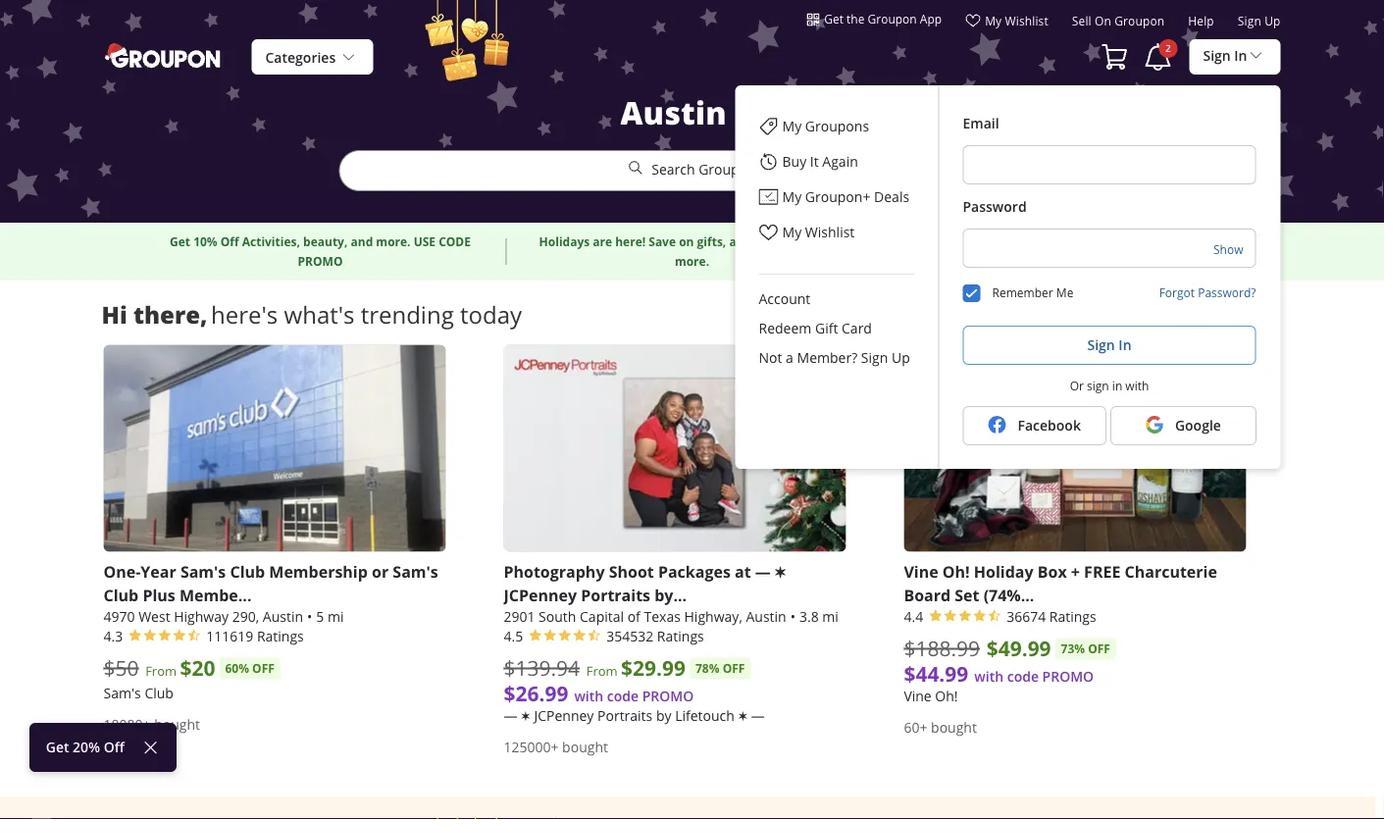 Task type: locate. For each thing, give the bounding box(es) containing it.
save right here!
[[649, 234, 676, 250]]

0 horizontal spatial from
[[145, 663, 177, 680]]

0 horizontal spatial save
[[649, 234, 676, 250]]

get left 10% at the top of the page
[[170, 234, 190, 250]]

on for holidays are here! save on gifts, activities, flowers & more.
[[679, 234, 694, 250]]

groupon inside search groupon search box
[[699, 160, 756, 179]]

1 horizontal spatial mi
[[823, 607, 839, 625]]

0 vertical spatial off
[[221, 234, 239, 250]]

2 vine from the top
[[904, 687, 932, 705]]

1 vertical spatial &
[[1111, 253, 1120, 270]]

2 horizontal spatial club
[[230, 561, 265, 582]]

or
[[1070, 378, 1084, 393]]

off inside the $139.94 from $29.99 78% off $26.99 with code promo — ✶ jcpenney portraits by lifetouch ✶ —
[[723, 660, 745, 677]]

holidays
[[539, 234, 590, 250]]

•
[[307, 607, 312, 625], [791, 607, 796, 625]]

sign right help
[[1238, 13, 1262, 29]]

0 horizontal spatial up
[[892, 349, 910, 367]]

2 vertical spatial get
[[46, 738, 69, 757]]

austin left 3.8
[[746, 607, 787, 625]]

1 horizontal spatial off
[[723, 660, 745, 677]]

✶ right at
[[775, 561, 786, 582]]

what's
[[284, 299, 355, 330]]

0 horizontal spatial wishlist
[[805, 223, 855, 241]]

sam's up membe...
[[180, 561, 226, 582]]

highway,
[[684, 607, 743, 625]]

and
[[351, 234, 373, 250]]

sign
[[1238, 13, 1262, 29], [1203, 47, 1231, 65], [1088, 336, 1115, 354], [861, 349, 888, 367]]

member?
[[797, 349, 858, 367]]

1 horizontal spatial more.
[[675, 253, 710, 270]]

get left 20%
[[46, 738, 69, 757]]

wishlist left "sell"
[[1005, 13, 1049, 28]]

on up florals
[[1075, 234, 1090, 250]]

on inside holidays are here! save on gifts, activities, flowers & more.
[[679, 234, 694, 250]]

— right at
[[755, 561, 771, 582]]

mi
[[328, 607, 344, 625], [823, 607, 839, 625]]

1 horizontal spatial club
[[145, 684, 174, 702]]

groupon for on
[[1115, 13, 1165, 29]]

my wishlist down my groupon+ deals link
[[783, 223, 855, 241]]

jcpenney up 125000+ bought
[[534, 706, 594, 724]]

1 horizontal spatial bought
[[562, 738, 608, 756]]

austin inside one-year sam's club membership or sam's club plus membe... 4970 west highway 290, austin • 5 mi
[[263, 607, 303, 625]]

vine oh! holiday box + free charcuterie board set (74%...
[[904, 561, 1218, 606]]

from
[[145, 663, 177, 680], [587, 663, 618, 680]]

on
[[1095, 13, 1112, 29], [679, 234, 694, 250], [1075, 234, 1090, 250]]

get for get the groupon app
[[824, 11, 844, 26]]

$20
[[180, 654, 215, 682]]

off down "18080+"
[[104, 738, 125, 757]]

use
[[414, 234, 436, 250]]

sam's down $50
[[104, 684, 141, 702]]

2 vertical spatial club
[[145, 684, 174, 702]]

1 vertical spatial club
[[104, 584, 139, 606]]

ratings down "texas"
[[657, 627, 704, 645]]

0 horizontal spatial bought
[[154, 715, 200, 733]]

products,
[[971, 253, 1026, 270]]

cleaning
[[1169, 234, 1218, 250]]

✶
[[775, 561, 786, 582], [521, 706, 531, 724], [738, 706, 748, 724]]

1 horizontal spatial up
[[1265, 13, 1281, 29]]

1 horizontal spatial promo
[[642, 687, 694, 705]]

portraits up capital
[[581, 584, 651, 606]]

from inside from $20
[[145, 663, 177, 680]]

the
[[847, 11, 865, 26]]

— right "lifetouch"
[[751, 706, 765, 724]]

up
[[1265, 13, 1281, 29], [892, 349, 910, 367]]

2 horizontal spatial ✶
[[775, 561, 786, 582]]

0 horizontal spatial with
[[574, 687, 604, 705]]

holiday
[[974, 561, 1034, 582]]

groupon right the in the right top of the page
[[868, 11, 917, 26]]

sign down help link
[[1203, 47, 1231, 65]]

0 vertical spatial code
[[1007, 667, 1039, 685]]

1 horizontal spatial save
[[1044, 234, 1072, 250]]

2 mi from the left
[[823, 607, 839, 625]]

not
[[759, 349, 783, 367]]

✶ up 125000+
[[521, 706, 531, 724]]

2 horizontal spatial get
[[824, 11, 844, 26]]

prep
[[910, 234, 937, 250]]

2 horizontal spatial groupon
[[1115, 13, 1165, 29]]

my wishlist left "sell"
[[985, 13, 1049, 28]]

1 from from the left
[[145, 663, 177, 680]]

off right 60%
[[252, 660, 275, 677]]

redeem
[[759, 319, 812, 338]]

0 vertical spatial vine
[[904, 561, 939, 582]]

in down sign up link
[[1235, 47, 1248, 65]]

club up the 18080+ bought
[[145, 684, 174, 702]]

1 vertical spatial with
[[975, 667, 1004, 685]]

more. inside get 10% off activities, beauty, and more. use code promo
[[376, 234, 411, 250]]

with down $49.99
[[975, 667, 1004, 685]]

1 save from the left
[[649, 234, 676, 250]]

sign in down help link
[[1203, 47, 1248, 65]]

here's
[[211, 299, 278, 330]]

off for 10%
[[221, 234, 239, 250]]

2 vertical spatial with
[[574, 687, 604, 705]]

1 horizontal spatial on
[[1075, 234, 1090, 250]]

1 vertical spatial off
[[104, 738, 125, 757]]

2 horizontal spatial austin
[[746, 607, 787, 625]]

save
[[649, 234, 676, 250], [1044, 234, 1072, 250]]

bought down 'sam's club'
[[154, 715, 200, 733]]

remember me
[[993, 285, 1074, 300]]

• left 3.8
[[791, 607, 796, 625]]

✶ right "lifetouch"
[[738, 706, 748, 724]]

wishlist down my groupon+ deals link
[[805, 223, 855, 241]]

0 vertical spatial my wishlist link
[[966, 13, 1049, 36]]

get for get 20% off
[[46, 738, 69, 757]]

on inside prep for thanksgiving! save on home decor, cleaning products, travel, florals & more.
[[1075, 234, 1090, 250]]

my wishlist link down groupon+
[[735, 215, 939, 250]]

my groupon+ deals
[[783, 188, 910, 206]]

sign in button up or sign in with
[[963, 326, 1256, 365]]

hi
[[102, 298, 127, 330]]

sign up sign
[[1088, 336, 1115, 354]]

with right "in"
[[1126, 378, 1149, 393]]

groupon up 2 unread items element
[[1115, 13, 1165, 29]]

0 horizontal spatial on
[[679, 234, 694, 250]]

1 vertical spatial portraits
[[598, 706, 653, 724]]

off inside $188.99 $49.99 73% off $44.99 with code promo vine oh!
[[1088, 641, 1111, 657]]

sam's right or on the bottom left of page
[[393, 561, 438, 582]]

austin inside button
[[620, 91, 727, 134]]

1 horizontal spatial wishlist
[[1005, 13, 1049, 28]]

0 horizontal spatial &
[[836, 234, 845, 250]]

my wishlist link
[[966, 13, 1049, 36], [735, 215, 939, 250]]

0 horizontal spatial •
[[307, 607, 312, 625]]

• left 5
[[307, 607, 312, 625]]

save up travel,
[[1044, 234, 1072, 250]]

with inside the $139.94 from $29.99 78% off $26.99 with code promo — ✶ jcpenney portraits by lifetouch ✶ —
[[574, 687, 604, 705]]

from up 'sam's club'
[[145, 663, 177, 680]]

0 vertical spatial portraits
[[581, 584, 651, 606]]

1 vertical spatial promo
[[1043, 667, 1094, 685]]

1 vertical spatial vine
[[904, 687, 932, 705]]

promo down "beauty,"
[[298, 253, 343, 270]]

more.
[[376, 234, 411, 250], [675, 253, 710, 270], [1123, 253, 1158, 270]]

1 vertical spatial oh!
[[935, 687, 958, 705]]

& down home
[[1111, 253, 1120, 270]]

on for prep for thanksgiving! save on home decor, cleaning products, travel, florals & more.
[[1075, 234, 1090, 250]]

0 horizontal spatial groupon
[[699, 160, 756, 179]]

0 horizontal spatial code
[[607, 687, 639, 705]]

ratings up 73%
[[1050, 607, 1097, 625]]

sign
[[1087, 378, 1110, 393]]

0 horizontal spatial austin
[[263, 607, 303, 625]]

vine inside $188.99 $49.99 73% off $44.99 with code promo vine oh!
[[904, 687, 932, 705]]

1 • from the left
[[307, 607, 312, 625]]

1 vertical spatial in
[[1119, 336, 1132, 354]]

from down the 354532
[[587, 663, 618, 680]]

0 vertical spatial jcpenney
[[504, 584, 577, 606]]

off right 73%
[[1088, 641, 1111, 657]]

austin up 111619 ratings
[[263, 607, 303, 625]]

off inside get 10% off activities, beauty, and more. use code promo
[[221, 234, 239, 250]]

prep for thanksgiving! save on home decor, cleaning products, travel, florals & more. link
[[902, 232, 1226, 271]]

card
[[842, 319, 872, 338]]

2 from from the left
[[587, 663, 618, 680]]

holidays are here! save on gifts, activities, flowers & more. link
[[530, 232, 854, 271]]

Email email field
[[963, 145, 1256, 184]]

get left the in the right top of the page
[[824, 11, 844, 26]]

2 horizontal spatial bought
[[931, 718, 977, 736]]

one-
[[104, 561, 141, 582]]

vine up board
[[904, 561, 939, 582]]

bought for off
[[562, 738, 608, 756]]

bought right 60+
[[931, 718, 977, 736]]

groupon inside get the groupon app button
[[868, 11, 917, 26]]

promo inside the $139.94 from $29.99 78% off $26.99 with code promo — ✶ jcpenney portraits by lifetouch ✶ —
[[642, 687, 694, 705]]

facebook
[[1018, 417, 1081, 435]]

1 horizontal spatial •
[[791, 607, 796, 625]]

highway
[[174, 607, 229, 625]]

• inside "photography shoot packages at — ✶ jcpenney portraits by... 2901 south capital of texas highway, austin • 3.8 mi"
[[791, 607, 796, 625]]

save inside holidays are here! save on gifts, activities, flowers & more.
[[649, 234, 676, 250]]

— up 125000+
[[504, 706, 518, 724]]

1 vertical spatial sign in
[[1088, 336, 1132, 354]]

mi right 5
[[328, 607, 344, 625]]

0 vertical spatial &
[[836, 234, 845, 250]]

0 vertical spatial club
[[230, 561, 265, 582]]

0 horizontal spatial ✶
[[521, 706, 531, 724]]

jcpenney down photography
[[504, 584, 577, 606]]

1 vertical spatial jcpenney
[[534, 706, 594, 724]]

oh! up '60+ bought'
[[935, 687, 958, 705]]

portraits inside "photography shoot packages at — ✶ jcpenney portraits by... 2901 south capital of texas highway, austin • 3.8 mi"
[[581, 584, 651, 606]]

groupon inside sell on groupon link
[[1115, 13, 1165, 29]]

get
[[824, 11, 844, 26], [170, 234, 190, 250], [46, 738, 69, 757]]

$139.94
[[504, 654, 580, 682]]

1 horizontal spatial code
[[1007, 667, 1039, 685]]

code down $29.99
[[607, 687, 639, 705]]

0 horizontal spatial sam's
[[104, 684, 141, 702]]

1 vertical spatial wishlist
[[805, 223, 855, 241]]

off right 10% at the top of the page
[[221, 234, 239, 250]]

hi there, here's what's trending today
[[102, 298, 522, 330]]

0 vertical spatial my wishlist
[[985, 13, 1049, 28]]

1 vertical spatial code
[[607, 687, 639, 705]]

& right 'flowers'
[[836, 234, 845, 250]]

bought
[[154, 715, 200, 733], [931, 718, 977, 736], [562, 738, 608, 756]]

0 horizontal spatial get
[[46, 738, 69, 757]]

0 horizontal spatial mi
[[328, 607, 344, 625]]

sign in button down sign up link
[[1190, 38, 1281, 75]]

1 horizontal spatial with
[[975, 667, 1004, 685]]

1 horizontal spatial sign in
[[1203, 47, 1248, 65]]

36674
[[1007, 607, 1046, 625]]

bought for $44.99
[[931, 718, 977, 736]]

0 vertical spatial in
[[1235, 47, 1248, 65]]

290,
[[232, 607, 259, 625]]

save inside prep for thanksgiving! save on home decor, cleaning products, travel, florals & more.
[[1044, 234, 1072, 250]]

1 horizontal spatial from
[[587, 663, 618, 680]]

1 horizontal spatial in
[[1235, 47, 1248, 65]]

0 vertical spatial wishlist
[[1005, 13, 1049, 28]]

2 save from the left
[[1044, 234, 1072, 250]]

more. left use
[[376, 234, 411, 250]]

capital
[[580, 607, 624, 625]]

sign in
[[1203, 47, 1248, 65], [1088, 336, 1132, 354]]

up down 'redeem gift card' link
[[892, 349, 910, 367]]

there,
[[133, 298, 207, 330]]

2 horizontal spatial more.
[[1123, 253, 1158, 270]]

off right 78%
[[723, 660, 745, 677]]

1 horizontal spatial groupon
[[868, 11, 917, 26]]

off for 20%
[[104, 738, 125, 757]]

membership
[[269, 561, 368, 582]]

or sign in with
[[1070, 378, 1149, 393]]

photography
[[504, 561, 605, 582]]

up right help
[[1265, 13, 1281, 29]]

0 horizontal spatial more.
[[376, 234, 411, 250]]

by...
[[655, 584, 687, 606]]

my down my groupon+ deals link
[[783, 223, 802, 241]]

promo inside $188.99 $49.99 73% off $44.99 with code promo vine oh!
[[1043, 667, 1094, 685]]

354532 ratings
[[607, 627, 704, 645]]

0 horizontal spatial off
[[104, 738, 125, 757]]

portraits inside the $139.94 from $29.99 78% off $26.99 with code promo — ✶ jcpenney portraits by lifetouch ✶ —
[[598, 706, 653, 724]]

plus
[[143, 584, 175, 606]]

60%
[[225, 660, 249, 677]]

sign in up or sign in with
[[1088, 336, 1132, 354]]

vine
[[904, 561, 939, 582], [904, 687, 932, 705]]

1 vine from the top
[[904, 561, 939, 582]]

ratings down 290,
[[257, 627, 304, 645]]

portraits left by
[[598, 706, 653, 724]]

photography shoot packages at — ✶ jcpenney portraits by... 2901 south capital of texas highway, austin • 3.8 mi
[[504, 561, 839, 625]]

mi right 3.8
[[823, 607, 839, 625]]

1 horizontal spatial get
[[170, 234, 190, 250]]

save for more.
[[649, 234, 676, 250]]

1 horizontal spatial my wishlist link
[[966, 13, 1049, 36]]

in up "in"
[[1119, 336, 1132, 354]]

0 vertical spatial promo
[[298, 253, 343, 270]]

code
[[1007, 667, 1039, 685], [607, 687, 639, 705]]

get 10% off activities, beauty, and more. use code promo
[[170, 234, 471, 270]]

• inside one-year sam's club membership or sam's club plus membe... 4970 west highway 290, austin • 5 mi
[[307, 607, 312, 625]]

groupon right the search
[[699, 160, 756, 179]]

sam's
[[180, 561, 226, 582], [393, 561, 438, 582], [104, 684, 141, 702]]

more. down gifts,
[[675, 253, 710, 270]]

2 unread items element
[[1159, 39, 1178, 58]]

account
[[759, 290, 811, 308]]

1 vertical spatial get
[[170, 234, 190, 250]]

oh! up set
[[943, 561, 970, 582]]

with right $26.99
[[574, 687, 604, 705]]

austin
[[620, 91, 727, 134], [263, 607, 303, 625], [746, 607, 787, 625]]

0 vertical spatial sign in button
[[1190, 38, 1281, 75]]

2 horizontal spatial with
[[1126, 378, 1149, 393]]

lifetouch
[[675, 706, 735, 724]]

1 mi from the left
[[328, 607, 344, 625]]

club up membe...
[[230, 561, 265, 582]]

code down $49.99
[[1007, 667, 1039, 685]]

& inside prep for thanksgiving! save on home decor, cleaning products, travel, florals & more.
[[1111, 253, 1120, 270]]

1 horizontal spatial ratings
[[657, 627, 704, 645]]

my wishlist link left "sell"
[[966, 13, 1049, 36]]

more. down decor,
[[1123, 253, 1158, 270]]

facebook button
[[963, 406, 1107, 445]]

on right "sell"
[[1095, 13, 1112, 29]]

1 horizontal spatial off
[[221, 234, 239, 250]]

code
[[439, 234, 471, 250]]

$29.99
[[621, 654, 686, 682]]

get inside get the groupon app button
[[824, 11, 844, 26]]

$26.99
[[504, 679, 569, 707]]

code inside $188.99 $49.99 73% off $44.99 with code promo vine oh!
[[1007, 667, 1039, 685]]

0 horizontal spatial promo
[[298, 253, 343, 270]]

my up buy
[[783, 117, 802, 135]]

2 • from the left
[[791, 607, 796, 625]]

austin up the search
[[620, 91, 727, 134]]

wishlist
[[1005, 13, 1049, 28], [805, 223, 855, 241]]

5
[[316, 607, 324, 625]]

off
[[1088, 641, 1111, 657], [252, 660, 275, 677], [723, 660, 745, 677]]

get inside get 10% off activities, beauty, and more. use code promo
[[170, 234, 190, 250]]

0 vertical spatial oh!
[[943, 561, 970, 582]]

groupon for the
[[868, 11, 917, 26]]

a
[[786, 349, 794, 367]]

on left gifts,
[[679, 234, 694, 250]]

get the groupon app
[[824, 11, 942, 26]]

bought right 125000+
[[562, 738, 608, 756]]

vine up 60+
[[904, 687, 932, 705]]

sign in button
[[1190, 38, 1281, 75], [963, 326, 1256, 365]]

0 horizontal spatial in
[[1119, 336, 1132, 354]]

0 vertical spatial get
[[824, 11, 844, 26]]

0 horizontal spatial my wishlist
[[783, 223, 855, 241]]

ratings for $139.94
[[657, 627, 704, 645]]

2 horizontal spatial promo
[[1043, 667, 1094, 685]]

my right app
[[985, 13, 1002, 28]]

1 horizontal spatial my wishlist
[[985, 13, 1049, 28]]

club up the 4970
[[104, 584, 139, 606]]

2 vertical spatial promo
[[642, 687, 694, 705]]

0 horizontal spatial my wishlist link
[[735, 215, 939, 250]]

promo down 73%
[[1043, 667, 1094, 685]]

promo up by
[[642, 687, 694, 705]]

groupon+
[[805, 188, 871, 206]]

0 vertical spatial sign in
[[1203, 47, 1248, 65]]



Task type: vqa. For each thing, say whether or not it's contained in the screenshot.
5
yes



Task type: describe. For each thing, give the bounding box(es) containing it.
gifts,
[[697, 234, 726, 250]]

1 vertical spatial my wishlist
[[783, 223, 855, 241]]

redeem gift card link
[[735, 314, 939, 343]]

texas
[[644, 607, 681, 625]]

0 horizontal spatial club
[[104, 584, 139, 606]]

— inside "photography shoot packages at — ✶ jcpenney portraits by... 2901 south capital of texas highway, austin • 3.8 mi"
[[755, 561, 771, 582]]

sell
[[1072, 13, 1092, 29]]

groupons
[[805, 117, 869, 135]]

2 horizontal spatial on
[[1095, 13, 1112, 29]]

more. inside prep for thanksgiving! save on home decor, cleaning products, travel, florals & more.
[[1123, 253, 1158, 270]]

flowers
[[790, 234, 833, 250]]

help link
[[1189, 13, 1215, 36]]

from inside the $139.94 from $29.99 78% off $26.99 with code promo — ✶ jcpenney portraits by lifetouch ✶ —
[[587, 663, 618, 680]]

Search Groupon search field
[[339, 150, 1046, 191]]

2901
[[504, 607, 535, 625]]

google button
[[1111, 406, 1257, 445]]

search
[[652, 160, 695, 179]]

for
[[940, 234, 957, 250]]

thanksgiving!
[[960, 234, 1041, 250]]

1 horizontal spatial sam's
[[180, 561, 226, 582]]

not a member? sign up
[[759, 349, 910, 367]]

here!
[[615, 234, 646, 250]]

2 button
[[1143, 39, 1178, 75]]

2 horizontal spatial sam's
[[393, 561, 438, 582]]

password?
[[1198, 285, 1256, 300]]

2 button
[[1143, 39, 1178, 75]]

4.3
[[104, 627, 123, 645]]

buy it again
[[783, 153, 858, 171]]

or
[[372, 561, 389, 582]]

✶ inside "photography shoot packages at — ✶ jcpenney portraits by... 2901 south capital of texas highway, austin • 3.8 mi"
[[775, 561, 786, 582]]

categories button
[[252, 39, 373, 76]]

get 20% off
[[46, 738, 125, 757]]

membe...
[[179, 584, 252, 606]]

2
[[1166, 42, 1171, 55]]

get the groupon app button
[[807, 10, 942, 27]]

ratings for $50
[[257, 627, 304, 645]]

vine inside vine oh! holiday box + free charcuterie board set (74%...
[[904, 561, 939, 582]]

trending
[[361, 299, 454, 330]]

me
[[1057, 285, 1074, 300]]

60% off
[[225, 660, 275, 677]]

78%
[[696, 660, 720, 677]]

1 vertical spatial sign in button
[[963, 326, 1256, 365]]

prep for thanksgiving! save on home decor, cleaning products, travel, florals & more.
[[910, 234, 1218, 270]]

mi inside "photography shoot packages at — ✶ jcpenney portraits by... 2901 south capital of texas highway, austin • 3.8 mi"
[[823, 607, 839, 625]]

jcpenney inside "photography shoot packages at — ✶ jcpenney portraits by... 2901 south capital of texas highway, austin • 3.8 mi"
[[504, 584, 577, 606]]

sam's club
[[104, 684, 174, 702]]

0 horizontal spatial off
[[252, 660, 275, 677]]

of
[[628, 607, 641, 625]]

help
[[1189, 13, 1215, 29]]

Search Groupon search field
[[339, 91, 1046, 223]]

south
[[539, 607, 576, 625]]

0 vertical spatial up
[[1265, 13, 1281, 29]]

buy
[[783, 153, 807, 171]]

2 horizontal spatial ratings
[[1050, 607, 1097, 625]]

year
[[141, 561, 176, 582]]

with inside $188.99 $49.99 73% off $44.99 with code promo vine oh!
[[975, 667, 1004, 685]]

125000+ bought
[[504, 738, 608, 756]]

activities,
[[242, 234, 300, 250]]

111619
[[206, 627, 253, 645]]

west
[[139, 607, 170, 625]]

from $20
[[145, 654, 215, 682]]

groupon image
[[104, 42, 224, 69]]

my groupons link
[[735, 109, 939, 144]]

in
[[1113, 378, 1123, 393]]

show button
[[1214, 240, 1244, 258]]

73%
[[1061, 641, 1085, 657]]

florals
[[1071, 253, 1108, 270]]

promo inside get 10% off activities, beauty, and more. use code promo
[[298, 253, 343, 270]]

forgot password?
[[1159, 285, 1256, 300]]

my down buy
[[783, 188, 802, 206]]

& inside holidays are here! save on gifts, activities, flowers & more.
[[836, 234, 845, 250]]

forgot
[[1159, 285, 1195, 300]]

0 horizontal spatial sign in
[[1088, 336, 1132, 354]]

get for get 10% off activities, beauty, and more. use code promo
[[170, 234, 190, 250]]

$188.99
[[904, 635, 980, 662]]

60+
[[904, 718, 928, 736]]

one-year sam's club membership or sam's club plus membe... 4970 west highway 290, austin • 5 mi
[[104, 561, 438, 625]]

mi inside one-year sam's club membership or sam's club plus membe... 4970 west highway 290, austin • 5 mi
[[328, 607, 344, 625]]

at
[[735, 561, 751, 582]]

18080+ bought
[[104, 715, 200, 733]]

home
[[1093, 234, 1126, 250]]

(74%...
[[984, 584, 1035, 606]]

again
[[823, 153, 858, 171]]

austin inside "photography shoot packages at — ✶ jcpenney portraits by... 2901 south capital of texas highway, austin • 3.8 mi"
[[746, 607, 787, 625]]

Password password field
[[963, 229, 1256, 268]]

3.8
[[800, 607, 819, 625]]

60+ bought
[[904, 718, 977, 736]]

$49.99
[[987, 634, 1052, 663]]

code inside the $139.94 from $29.99 78% off $26.99 with code promo — ✶ jcpenney portraits by lifetouch ✶ —
[[607, 687, 639, 705]]

+
[[1071, 561, 1080, 582]]

1 horizontal spatial ✶
[[738, 706, 748, 724]]

categories
[[265, 49, 336, 67]]

email
[[963, 114, 1000, 132]]

1 vertical spatial up
[[892, 349, 910, 367]]

are
[[593, 234, 612, 250]]

0 vertical spatial with
[[1126, 378, 1149, 393]]

oh! inside vine oh! holiday box + free charcuterie board set (74%...
[[943, 561, 970, 582]]

sign down card at the right of the page
[[861, 349, 888, 367]]

forgot password? link
[[1159, 285, 1256, 300]]

jcpenney inside the $139.94 from $29.99 78% off $26.99 with code promo — ✶ jcpenney portraits by lifetouch ✶ —
[[534, 706, 594, 724]]

oh! inside $188.99 $49.99 73% off $44.99 with code promo vine oh!
[[935, 687, 958, 705]]

1 vertical spatial my wishlist link
[[735, 215, 939, 250]]

more. inside holidays are here! save on gifts, activities, flowers & more.
[[675, 253, 710, 270]]

not a member? sign up link
[[735, 343, 939, 373]]

box
[[1038, 561, 1067, 582]]

password
[[963, 197, 1027, 215]]

save for travel,
[[1044, 234, 1072, 250]]

today
[[460, 299, 522, 330]]

sell on groupon
[[1072, 13, 1165, 29]]

activities,
[[730, 234, 787, 250]]

sign up
[[1238, 13, 1281, 29]]

36674 ratings
[[1007, 607, 1097, 625]]

decor,
[[1129, 234, 1166, 250]]

search groupon
[[652, 160, 756, 179]]

18080+
[[104, 715, 151, 733]]

4.4
[[904, 607, 924, 625]]



